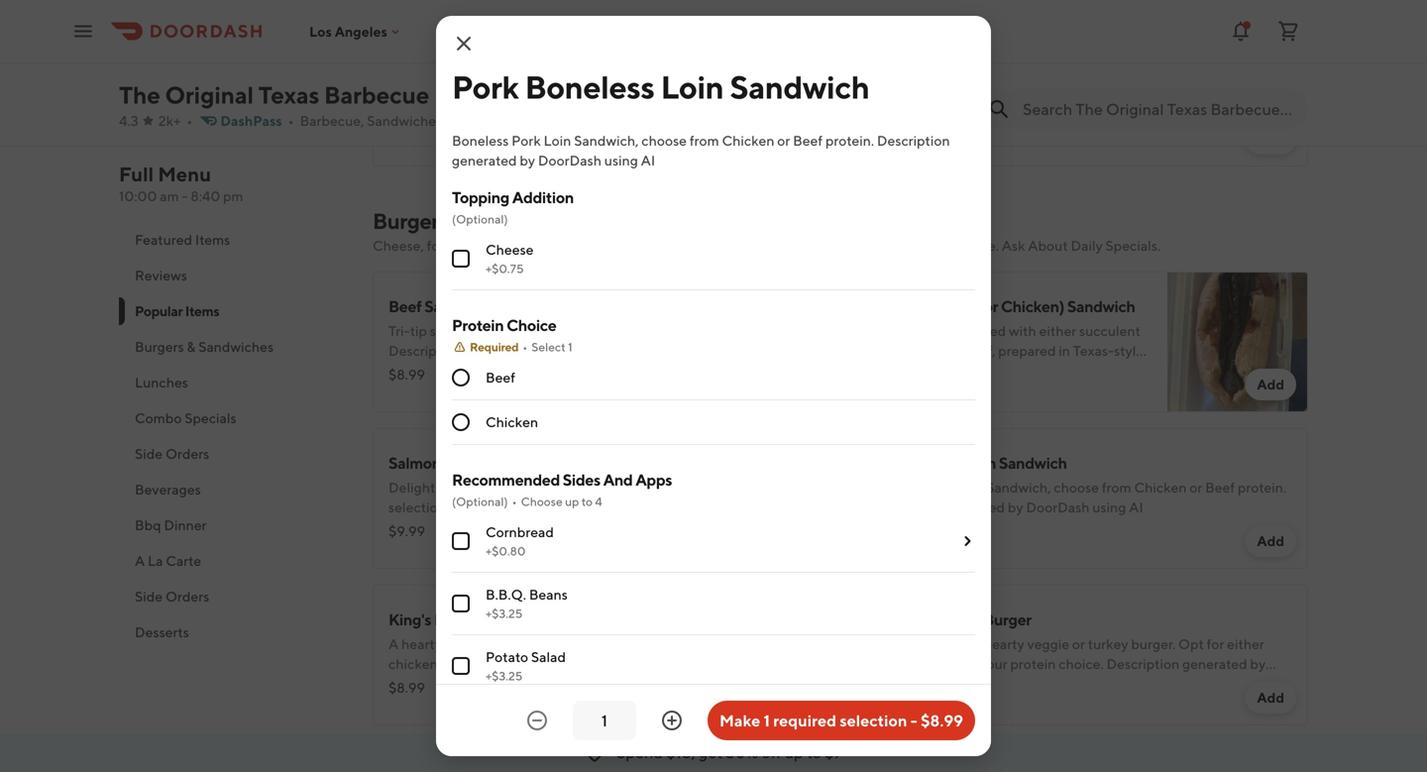 Task type: vqa. For each thing, say whether or not it's contained in the screenshot.
Description inside the Boneless Pork Loin Sandwich, choose from Chicken or Beef protein. Description generated by DoorDash using AI
yes



Task type: locate. For each thing, give the bounding box(es) containing it.
open menu image
[[71, 19, 95, 43]]

dashpass
[[220, 113, 282, 129]]

or
[[897, 77, 910, 93], [778, 132, 791, 149], [984, 297, 999, 316], [645, 323, 658, 339], [1190, 479, 1203, 496], [516, 499, 529, 516], [917, 610, 931, 629], [752, 636, 765, 652], [1073, 636, 1086, 652], [917, 656, 930, 672]]

2 +$3.25 from the top
[[486, 669, 523, 683]]

2 vertical spatial chicken
[[1135, 479, 1187, 496]]

chicken down veggie
[[865, 656, 914, 672]]

2 horizontal spatial &
[[946, 237, 955, 254]]

1 vertical spatial side orders button
[[119, 579, 349, 615]]

None checkbox
[[452, 250, 470, 268], [452, 533, 470, 550], [452, 595, 470, 613], [452, 250, 470, 268], [452, 533, 470, 550], [452, 595, 470, 613]]

1 horizontal spatial with
[[535, 636, 562, 652]]

- down between on the bottom
[[911, 711, 918, 730]]

sandwich,
[[574, 132, 639, 149], [987, 479, 1052, 496]]

2 horizontal spatial of
[[641, 636, 654, 652]]

$8.99 inside beef sandwich (tri tip) tri-tip sandwich with your choice of beef or chicken protein. description generated by doordash using ai $8.99
[[389, 366, 425, 383]]

add for choose between a hearty veggie or turkey burger. opt for either chicken or beef as your protein choice. description generated by doordash using ai
[[1258, 690, 1285, 706]]

back
[[427, 61, 462, 80]]

0 vertical spatial choice
[[553, 323, 595, 339]]

selection
[[389, 499, 446, 516], [840, 711, 908, 730]]

side orders button down specials
[[119, 436, 349, 472]]

orders down combo specials
[[166, 446, 209, 462]]

+$3.25 down potato
[[486, 669, 523, 683]]

beef inside veggie or turkey burger choose between a hearty veggie or turkey burger. opt for either chicken or beef as your protein choice. description generated by doordash using ai
[[932, 656, 961, 672]]

of down recommended
[[449, 499, 462, 516]]

add button for king's burger
[[770, 682, 821, 714]]

your up perfection,
[[669, 479, 697, 496]]

2 side from the top
[[135, 589, 163, 605]]

2 horizontal spatial sandwiches
[[470, 208, 585, 234]]

choice up the select at the top of the page
[[553, 323, 595, 339]]

burgers up cheese,
[[373, 208, 448, 234]]

- for 1
[[911, 711, 918, 730]]

bun. right wheat
[[553, 656, 580, 672]]

& right onion
[[946, 237, 955, 254]]

2 side orders from the top
[[135, 589, 209, 605]]

burgers for burgers & sandwiches cheese,  for an extra charge. whole grain bread available. includes lettuce, tomato, onion & pickle. ask about daily specials.
[[373, 208, 448, 234]]

30%
[[726, 743, 759, 762]]

combo
[[135, 410, 182, 426]]

pm
[[223, 188, 244, 204]]

side down combo
[[135, 446, 163, 462]]

& for burgers & sandwiches
[[187, 339, 196, 355]]

up right off
[[785, 743, 804, 762]]

up inside recommended sides and apps (optional) • choose up to 4
[[565, 495, 579, 509]]

0 vertical spatial protein.
[[826, 132, 875, 149]]

0 horizontal spatial a
[[135, 553, 145, 569]]

recommended sides and apps group
[[452, 469, 976, 761]]

$8.99 down between on the bottom
[[921, 711, 964, 730]]

beef sandwich (tri tip) tri-tip sandwich with your choice of beef or chicken protein. description generated by doordash using ai $8.99
[[389, 297, 762, 383]]

a inside veggie or turkey burger choose between a hearty veggie or turkey burger. opt for either chicken or beef as your protein choice. description generated by doordash using ai
[[975, 636, 982, 652]]

- inside full menu 10:00 am - 8:40 pm
[[182, 188, 188, 204]]

per
[[389, 87, 410, 103]]

for right opt
[[1207, 636, 1225, 652]]

cheese
[[486, 241, 534, 258]]

0 horizontal spatial choose
[[521, 495, 563, 509]]

2 horizontal spatial chicken
[[1135, 479, 1187, 496]]

burger inside veggie or turkey burger choose between a hearty veggie or turkey burger. opt for either chicken or beef as your protein choice. description generated by doordash using ai
[[984, 610, 1032, 629]]

topping addition (optional)
[[452, 188, 574, 226]]

b.b.q.
[[486, 587, 527, 603]]

generated inside pork boneless loin sandwich boneless pork loin sandwich, choose from chicken or beef protein. description generated by doordash using ai
[[941, 499, 1006, 516]]

burgers
[[373, 208, 448, 234], [135, 339, 184, 355]]

addition
[[512, 188, 574, 207]]

cheese +$0.75
[[486, 241, 534, 276]]

1 vertical spatial -
[[911, 711, 918, 730]]

0 horizontal spatial hearty
[[402, 636, 442, 652]]

featured
[[135, 232, 192, 248]]

(optional) up the is
[[452, 495, 508, 509]]

chicken up the is
[[464, 499, 514, 516]]

0 vertical spatial of
[[598, 323, 611, 339]]

generated inside the king's burger a hearty burger served with your choice of succulent beef or tender chicken on a whole wheat bun. description generated by doordash using ai
[[659, 656, 724, 672]]

2 horizontal spatial beef
[[932, 656, 961, 672]]

0 vertical spatial -
[[182, 188, 188, 204]]

for
[[427, 237, 445, 254], [1207, 636, 1225, 652]]

chicken left on
[[389, 656, 438, 672]]

by inside beef sandwich (tri tip) tri-tip sandwich with your choice of beef or chicken protein. description generated by doordash using ai $8.99
[[532, 343, 548, 359]]

salad
[[531, 649, 566, 665]]

2 (optional) from the top
[[452, 495, 508, 509]]

(optional) down topping
[[452, 212, 508, 226]]

ai
[[641, 152, 656, 169], [654, 343, 668, 359], [1130, 499, 1144, 516], [510, 539, 524, 555], [425, 676, 440, 692], [968, 676, 982, 692]]

to left 4
[[582, 495, 593, 509]]

in down beef.
[[538, 519, 550, 535]]

(optional) inside recommended sides and apps (optional) • choose up to 4
[[452, 495, 508, 509]]

chicken
[[722, 132, 775, 149], [486, 414, 539, 430], [1135, 479, 1187, 496]]

choice inside the salmon burger delight in a mouthwatering patty made from your preferred selection of chicken or beef. carefully grilled to perfection, this savory choice is housed in a well-toasted bun. description generated by doordash using ai
[[432, 519, 474, 535]]

1 horizontal spatial selection
[[840, 711, 908, 730]]

$8.99 down tri-
[[389, 366, 425, 383]]

#1
[[865, 124, 880, 141]]

+$0.75
[[486, 262, 524, 276]]

0 vertical spatial chicken
[[722, 132, 775, 149]]

1 vertical spatial (optional)
[[452, 495, 508, 509]]

1 horizontal spatial sandwich,
[[987, 479, 1052, 496]]

generated inside veggie or turkey burger choose between a hearty veggie or turkey burger. opt for either chicken or beef as your protein choice. description generated by doordash using ai
[[1183, 656, 1248, 672]]

full
[[119, 163, 154, 186]]

popular
[[135, 303, 183, 319]]

chicken inside veggie or turkey burger choose between a hearty veggie or turkey burger. opt for either chicken or beef as your protein choice. description generated by doordash using ai
[[865, 656, 914, 672]]

+$3.25 inside potato salad +$3.25
[[486, 669, 523, 683]]

2 vertical spatial &
[[187, 339, 196, 355]]

0 vertical spatial choose
[[521, 495, 563, 509]]

notification bell image
[[1230, 19, 1253, 43]]

0 vertical spatial beef
[[614, 323, 642, 339]]

0 horizontal spatial for
[[427, 237, 445, 254]]

0 horizontal spatial 1
[[568, 340, 573, 354]]

0 vertical spatial 1
[[568, 340, 573, 354]]

side orders button down 'carte'
[[119, 579, 349, 615]]

hearty inside the king's burger a hearty burger served with your choice of succulent beef or tender chicken on a whole wheat bun. description generated by doordash using ai
[[402, 636, 442, 652]]

a right 'delight'
[[453, 479, 460, 496]]

2 horizontal spatial protein.
[[1238, 479, 1287, 496]]

chicken inside the salmon burger delight in a mouthwatering patty made from your preferred selection of chicken or beef. carefully grilled to perfection, this savory choice is housed in a well-toasted bun. description generated by doordash using ai
[[464, 499, 514, 516]]

a
[[453, 479, 460, 496], [553, 519, 560, 535], [975, 636, 982, 652], [460, 656, 467, 672]]

1 horizontal spatial -
[[911, 711, 918, 730]]

items up burgers & sandwiches
[[185, 303, 219, 319]]

protein choice group
[[452, 314, 976, 445]]

beverages
[[135, 481, 201, 498]]

a up as
[[975, 636, 982, 652]]

add inside baby back ribs per slab. $14.75 • add
[[782, 130, 809, 147]]

0 horizontal spatial sandwiches
[[199, 339, 274, 355]]

using inside pork boneless loin sandwich boneless pork loin sandwich, choose from chicken or beef protein. description generated by doordash using ai
[[1093, 499, 1127, 516]]

1 horizontal spatial &
[[452, 208, 466, 234]]

choose up cornbread in the bottom left of the page
[[521, 495, 563, 509]]

lettuce,
[[794, 237, 847, 254]]

specials
[[185, 410, 237, 426]]

$8.99
[[389, 366, 425, 383], [389, 680, 425, 696], [865, 680, 901, 696], [921, 711, 964, 730]]

texas
[[259, 81, 320, 109]]

burger up burger
[[434, 610, 482, 629]]

0 horizontal spatial sandwich,
[[574, 132, 639, 149]]

items for featured items
[[195, 232, 230, 248]]

beef down the 'grain'
[[614, 323, 642, 339]]

generated inside the salmon burger delight in a mouthwatering patty made from your preferred selection of chicken or beef. carefully grilled to perfection, this savory choice is housed in a well-toasted bun. description generated by doordash using ai
[[751, 519, 816, 535]]

tri-
[[389, 323, 410, 339]]

choice.
[[1059, 656, 1104, 672]]

1 vertical spatial of
[[449, 499, 462, 516]]

1 horizontal spatial choose
[[1054, 479, 1100, 496]]

for left an
[[427, 237, 445, 254]]

sandwich inside beef sandwich (tri tip) tri-tip sandwich with your choice of beef or chicken protein. description generated by doordash using ai $8.99
[[425, 297, 493, 316]]

1 vertical spatial +$3.25
[[486, 669, 523, 683]]

veggie or turkey burger choose between a hearty veggie or turkey burger. opt for either chicken or beef as your protein choice. description generated by doordash using ai
[[865, 610, 1266, 692]]

description inside beef sandwich (tri tip) tri-tip sandwich with your choice of beef or chicken protein. description generated by doordash using ai $8.99
[[389, 343, 462, 359]]

generated
[[452, 152, 517, 169], [465, 343, 530, 359], [941, 499, 1006, 516], [751, 519, 816, 535], [659, 656, 724, 672], [1183, 656, 1248, 672]]

a
[[135, 553, 145, 569], [389, 636, 399, 652]]

veggie
[[865, 610, 914, 629]]

the original texas barbecue king
[[119, 81, 486, 109]]

1 (optional) from the top
[[452, 212, 508, 226]]

• down choice on the left top
[[523, 340, 528, 354]]

tender
[[768, 636, 810, 652]]

1 right the select at the top of the page
[[568, 340, 573, 354]]

your inside beef sandwich (tri tip) tri-tip sandwich with your choice of beef or chicken protein. description generated by doordash using ai $8.99
[[522, 323, 551, 339]]

sandwiches inside button
[[199, 339, 274, 355]]

$8.99 down king's
[[389, 680, 425, 696]]

1 hearty from the left
[[402, 636, 442, 652]]

1 horizontal spatial protein.
[[826, 132, 875, 149]]

• down slab. on the left top
[[434, 111, 440, 127]]

Chicken radio
[[452, 414, 470, 431]]

hearty
[[402, 636, 442, 652], [985, 636, 1025, 652]]

+$3.25 down b.b.q.
[[486, 607, 523, 621]]

None checkbox
[[452, 657, 470, 675]]

0 vertical spatial selection
[[389, 499, 446, 516]]

2 vertical spatial sandwiches
[[199, 339, 274, 355]]

using inside the king's burger a hearty burger served with your choice of succulent beef or tender chicken on a whole wheat bun. description generated by doordash using ai
[[389, 676, 422, 692]]

- right am
[[182, 188, 188, 204]]

& inside button
[[187, 339, 196, 355]]

barbecue, sandwiches
[[300, 113, 442, 129]]

1 horizontal spatial choice
[[553, 323, 595, 339]]

+$0.80
[[486, 544, 526, 558]]

0 horizontal spatial beef
[[614, 323, 642, 339]]

0 vertical spatial burgers
[[373, 208, 448, 234]]

1 horizontal spatial of
[[598, 323, 611, 339]]

of right choice on the left top
[[598, 323, 611, 339]]

0 vertical spatial (optional)
[[452, 212, 508, 226]]

doordash
[[538, 152, 602, 169], [551, 343, 614, 359], [1027, 499, 1090, 516], [407, 539, 471, 555], [745, 656, 809, 672], [865, 676, 928, 692]]

bun. down the grilled
[[645, 519, 672, 535]]

1 horizontal spatial 1
[[764, 711, 770, 730]]

1 vertical spatial burgers
[[135, 339, 184, 355]]

description
[[877, 132, 951, 149], [389, 343, 462, 359], [865, 499, 938, 516], [675, 519, 748, 535], [583, 656, 656, 672], [1107, 656, 1180, 672]]

with inside the king's burger a hearty burger served with your choice of succulent beef or tender chicken on a whole wheat bun. description generated by doordash using ai
[[535, 636, 562, 652]]

sandwiches for burgers & sandwiches
[[199, 339, 274, 355]]

add button for veggie or turkey burger
[[1246, 682, 1297, 714]]

2 orders from the top
[[166, 589, 209, 605]]

protein. inside pork boneless loin sandwich boneless pork loin sandwich, choose from chicken or beef protein. description generated by doordash using ai
[[1238, 479, 1287, 496]]

a right on
[[460, 656, 467, 672]]

1 vertical spatial side
[[135, 589, 163, 605]]

of left succulent
[[641, 636, 654, 652]]

chicken inside beef sandwich (tri tip) tri-tip sandwich with your choice of beef or chicken protein. description generated by doordash using ai $8.99
[[661, 323, 710, 339]]

burger inside the king's burger a hearty burger served with your choice of succulent beef or tender chicken on a whole wheat bun. description generated by doordash using ai
[[434, 610, 482, 629]]

0 vertical spatial &
[[452, 208, 466, 234]]

chicken image
[[692, 0, 833, 10]]

0 horizontal spatial protein.
[[713, 323, 762, 339]]

to inside the salmon burger delight in a mouthwatering patty made from your preferred selection of chicken or beef. carefully grilled to perfection, this savory choice is housed in a well-toasted bun. description generated by doordash using ai
[[669, 499, 682, 516]]

0 horizontal spatial choose
[[642, 132, 687, 149]]

sandwiches up lunches button
[[199, 339, 274, 355]]

0 vertical spatial in
[[438, 479, 450, 496]]

0 vertical spatial items
[[195, 232, 230, 248]]

1 horizontal spatial in
[[538, 519, 550, 535]]

in right 'delight'
[[438, 479, 450, 496]]

choose inside veggie or turkey burger choose between a hearty veggie or turkey burger. opt for either chicken or beef as your protein choice. description generated by doordash using ai
[[865, 636, 913, 652]]

0 vertical spatial for
[[427, 237, 445, 254]]

burger inside the salmon burger delight in a mouthwatering patty made from your preferred selection of chicken or beef. carefully grilled to perfection, this savory choice is housed in a well-toasted bun. description generated by doordash using ai
[[444, 454, 492, 473]]

1 orders from the top
[[166, 446, 209, 462]]

ai inside beef sandwich (tri tip) tri-tip sandwich with your choice of beef or chicken protein. description generated by doordash using ai $8.99
[[654, 343, 668, 359]]

+$3.25 for potato salad
[[486, 669, 523, 683]]

loin for boneless pork loin sandwich, choose from chicken or beef protein. description generated by doordash using ai
[[544, 132, 572, 149]]

0 vertical spatial orders
[[166, 446, 209, 462]]

$14.75
[[389, 111, 430, 127]]

burger for king's burger
[[434, 610, 482, 629]]

0 horizontal spatial of
[[449, 499, 462, 516]]

+$3.25 inside the b.b.q. beans +$3.25
[[486, 607, 523, 621]]

0 vertical spatial with
[[492, 323, 520, 339]]

doordash inside pork boneless loin sandwich boneless pork loin sandwich, choose from chicken or beef protein. description generated by doordash using ai
[[1027, 499, 1090, 516]]

a down king's
[[389, 636, 399, 652]]

(optional) inside topping addition (optional)
[[452, 212, 508, 226]]

hearty up the protein
[[985, 636, 1025, 652]]

chicken inside protein choice group
[[486, 414, 539, 430]]

1 horizontal spatial a
[[389, 636, 399, 652]]

2 hearty from the left
[[985, 636, 1025, 652]]

your down "beans"
[[565, 636, 593, 652]]

side down "la"
[[135, 589, 163, 605]]

orders down 'carte'
[[166, 589, 209, 605]]

selection up '$7'
[[840, 711, 908, 730]]

1 vertical spatial 1
[[764, 711, 770, 730]]

pork inside boneless pork loin sandwich, choose from chicken or beef protein. description generated by doordash using ai
[[512, 132, 541, 149]]

1 vertical spatial protein.
[[713, 323, 762, 339]]

1 vertical spatial a
[[389, 636, 399, 652]]

2 vertical spatial of
[[641, 636, 654, 652]]

king
[[434, 81, 486, 109]]

king's
[[389, 610, 431, 629]]

1 vertical spatial selection
[[840, 711, 908, 730]]

2 vertical spatial beef
[[932, 656, 961, 672]]

burgers & sandwiches
[[135, 339, 274, 355]]

+$3.25 for b.b.q. beans
[[486, 607, 523, 621]]

beef inside boneless pork loin sandwich, choose from chicken or beef protein. description generated by doordash using ai
[[793, 132, 823, 149]]

beef down between on the bottom
[[932, 656, 961, 672]]

- inside button
[[911, 711, 918, 730]]

side orders down a la carte
[[135, 589, 209, 605]]

the
[[119, 81, 160, 109]]

1 horizontal spatial to
[[669, 499, 682, 516]]

bbq dinner button
[[119, 508, 349, 543]]

bbq
[[135, 517, 161, 533]]

to inside recommended sides and apps (optional) • choose up to 4
[[582, 495, 593, 509]]

burger
[[445, 636, 487, 652]]

0 horizontal spatial to
[[582, 495, 593, 509]]

beef inside beef sandwich (tri tip) tri-tip sandwich with your choice of beef or chicken protein. description generated by doordash using ai $8.99
[[389, 297, 422, 316]]

choose inside recommended sides and apps (optional) • choose up to 4
[[521, 495, 563, 509]]

sandwich inside dialog
[[730, 68, 870, 106]]

1 vertical spatial bun.
[[553, 656, 580, 672]]

1 vertical spatial chicken
[[486, 414, 539, 430]]

1 horizontal spatial from
[[690, 132, 720, 149]]

1 horizontal spatial choose
[[865, 636, 913, 652]]

doordash inside beef sandwich (tri tip) tri-tip sandwich with your choice of beef or chicken protein. description generated by doordash using ai $8.99
[[551, 343, 614, 359]]

doordash inside boneless pork loin sandwich, choose from chicken or beef protein. description generated by doordash using ai
[[538, 152, 602, 169]]

2 horizontal spatial from
[[1103, 479, 1132, 496]]

sandwich, inside pork boneless loin sandwich boneless pork loin sandwich, choose from chicken or beef protein. description generated by doordash using ai
[[987, 479, 1052, 496]]

beef or chicken. 89% (110) #1 most liked
[[865, 77, 998, 141]]

potato salad +$3.25
[[486, 649, 566, 683]]

protein.
[[826, 132, 875, 149], [713, 323, 762, 339], [1238, 479, 1287, 496]]

sandwiches up charge.
[[470, 208, 585, 234]]

0 horizontal spatial bun.
[[553, 656, 580, 672]]

topping
[[452, 188, 510, 207]]

1 vertical spatial side orders
[[135, 589, 209, 605]]

your up • select 1
[[522, 323, 551, 339]]

1 horizontal spatial bun.
[[645, 519, 672, 535]]

0 horizontal spatial with
[[492, 323, 520, 339]]

to left '$7'
[[807, 743, 822, 762]]

angeles
[[335, 23, 388, 39]]

0 vertical spatial choose
[[642, 132, 687, 149]]

1 side orders button from the top
[[119, 436, 349, 472]]

or inside the king's burger a hearty burger served with your choice of succulent beef or tender chicken on a whole wheat bun. description generated by doordash using ai
[[752, 636, 765, 652]]

1 vertical spatial sandwiches
[[470, 208, 585, 234]]

0 vertical spatial side orders button
[[119, 436, 349, 472]]

burgers down popular
[[135, 339, 184, 355]]

1 vertical spatial orders
[[166, 589, 209, 605]]

burgers inside burgers & sandwiches cheese,  for an extra charge. whole grain bread available. includes lettuce, tomato, onion & pickle. ask about daily specials.
[[373, 208, 448, 234]]

• down recommended
[[512, 495, 517, 509]]

choose
[[521, 495, 563, 509], [865, 636, 913, 652]]

1 vertical spatial with
[[535, 636, 562, 652]]

with up required
[[492, 323, 520, 339]]

2 vertical spatial protein.
[[1238, 479, 1287, 496]]

add for beef or chicken.
[[1258, 130, 1285, 147]]

with up wheat
[[535, 636, 562, 652]]

los angeles
[[309, 23, 388, 39]]

hearty down king's
[[402, 636, 442, 652]]

1 vertical spatial for
[[1207, 636, 1225, 652]]

+$3.25
[[486, 607, 523, 621], [486, 669, 523, 683]]

or inside pork boneless loin sandwich boneless pork loin sandwich, choose from chicken or beef protein. description generated by doordash using ai
[[1190, 479, 1203, 496]]

items inside button
[[195, 232, 230, 248]]

by inside veggie or turkey burger choose between a hearty veggie or turkey burger. opt for either chicken or beef as your protein choice. description generated by doordash using ai
[[1251, 656, 1266, 672]]

barbecue
[[324, 81, 430, 109]]

spend
[[617, 743, 663, 762]]

0 vertical spatial a
[[135, 553, 145, 569]]

burgers inside button
[[135, 339, 184, 355]]

1 +$3.25 from the top
[[486, 607, 523, 621]]

burgers for burgers & sandwiches
[[135, 339, 184, 355]]

0 vertical spatial +$3.25
[[486, 607, 523, 621]]

0 horizontal spatial in
[[438, 479, 450, 496]]

reviews
[[135, 267, 187, 284]]

your right as
[[980, 656, 1008, 672]]

selection down 'delight'
[[389, 499, 446, 516]]

0 horizontal spatial -
[[182, 188, 188, 204]]

& up an
[[452, 208, 466, 234]]

1 horizontal spatial chicken
[[722, 132, 775, 149]]

beef inside beef or chicken. 89% (110) #1 most liked
[[865, 77, 894, 93]]

1 vertical spatial up
[[785, 743, 804, 762]]

• select 1
[[523, 340, 573, 354]]

choose
[[642, 132, 687, 149], [1054, 479, 1100, 496]]

• right "2k+"
[[187, 113, 193, 129]]

a left "la"
[[135, 553, 145, 569]]

10:00
[[119, 188, 157, 204]]

sandwiches
[[367, 113, 442, 129], [470, 208, 585, 234], [199, 339, 274, 355]]

0 horizontal spatial &
[[187, 339, 196, 355]]

featured items
[[135, 232, 230, 248]]

choice left the is
[[432, 519, 474, 535]]

0 vertical spatial side orders
[[135, 446, 209, 462]]

make 1 required selection - $8.99
[[720, 711, 964, 730]]

1 vertical spatial choose
[[865, 636, 913, 652]]

pork boneless loin sandwich
[[452, 68, 870, 106]]

1 vertical spatial &
[[946, 237, 955, 254]]

by inside the salmon burger delight in a mouthwatering patty made from your preferred selection of chicken or beef. carefully grilled to perfection, this savory choice is housed in a well-toasted bun. description generated by doordash using ai
[[389, 539, 404, 555]]

$7
[[825, 743, 843, 762]]

sandwiches down per
[[367, 113, 442, 129]]

beef.
[[532, 499, 563, 516]]

none checkbox inside recommended sides and apps group
[[452, 657, 470, 675]]

items up the reviews button
[[195, 232, 230, 248]]

of inside the salmon burger delight in a mouthwatering patty made from your preferred selection of chicken or beef. carefully grilled to perfection, this savory choice is housed in a well-toasted bun. description generated by doordash using ai
[[449, 499, 462, 516]]

choose inside pork boneless loin sandwich boneless pork loin sandwich, choose from chicken or beef protein. description generated by doordash using ai
[[1054, 479, 1100, 496]]

beef right succulent
[[721, 636, 749, 652]]

1 horizontal spatial burgers
[[373, 208, 448, 234]]

toasted
[[594, 519, 642, 535]]

0 vertical spatial bun.
[[645, 519, 672, 535]]

or inside beef sandwich (tri tip) tri-tip sandwich with your choice of beef or chicken protein. description generated by doordash using ai $8.99
[[645, 323, 658, 339]]

onion
[[904, 237, 943, 254]]

up down the sides
[[565, 495, 579, 509]]

1 vertical spatial in
[[538, 519, 550, 535]]

choose down veggie
[[865, 636, 913, 652]]

burger up 'veggie'
[[984, 610, 1032, 629]]

your inside the king's burger a hearty burger served with your choice of succulent beef or tender chicken on a whole wheat bun. description generated by doordash using ai
[[565, 636, 593, 652]]

selection inside the salmon burger delight in a mouthwatering patty made from your preferred selection of chicken or beef. carefully grilled to perfection, this savory choice is housed in a well-toasted bun. description generated by doordash using ai
[[389, 499, 446, 516]]

1 horizontal spatial beef
[[721, 636, 749, 652]]

chicken inside boneless pork loin sandwich, choose from chicken or beef protein. description generated by doordash using ai
[[722, 132, 775, 149]]

Beef radio
[[452, 369, 470, 387]]

1 inside protein choice group
[[568, 340, 573, 354]]

1 vertical spatial sandwich,
[[987, 479, 1052, 496]]

4.3
[[119, 113, 139, 129]]

0 vertical spatial sandwiches
[[367, 113, 442, 129]]

to right the grilled
[[669, 499, 682, 516]]

for inside veggie or turkey burger choose between a hearty veggie or turkey burger. opt for either chicken or beef as your protein choice. description generated by doordash using ai
[[1207, 636, 1225, 652]]

1 right make
[[764, 711, 770, 730]]

beef
[[614, 323, 642, 339], [721, 636, 749, 652], [932, 656, 961, 672]]

chicken down available.
[[661, 323, 710, 339]]

1 vertical spatial choice
[[432, 519, 474, 535]]

burger down chicken radio
[[444, 454, 492, 473]]

side orders up beverages
[[135, 446, 209, 462]]

& down popular items
[[187, 339, 196, 355]]

choice right salad
[[596, 636, 638, 652]]

1 vertical spatial choose
[[1054, 479, 1100, 496]]



Task type: describe. For each thing, give the bounding box(es) containing it.
liked
[[916, 124, 951, 141]]

housed
[[489, 519, 536, 535]]

generated inside boneless pork loin sandwich, choose from chicken or beef protein. description generated by doordash using ai
[[452, 152, 517, 169]]

sandwich, inside boneless pork loin sandwich, choose from chicken or beef protein. description generated by doordash using ai
[[574, 132, 639, 149]]

dashpass •
[[220, 113, 294, 129]]

or inside the salmon burger delight in a mouthwatering patty made from your preferred selection of chicken or beef. carefully grilled to perfection, this savory choice is housed in a well-toasted bun. description generated by doordash using ai
[[516, 499, 529, 516]]

Current quantity is 1 number field
[[585, 710, 625, 732]]

1 side from the top
[[135, 446, 163, 462]]

description inside veggie or turkey burger choose between a hearty veggie or turkey burger. opt for either chicken or beef as your protein choice. description generated by doordash using ai
[[1107, 656, 1180, 672]]

made
[[598, 479, 634, 496]]

4
[[595, 495, 603, 509]]

topping addition group
[[452, 186, 976, 291]]

close pork boneless loin sandwich image
[[452, 32, 476, 56]]

about
[[1029, 237, 1069, 254]]

1 side orders from the top
[[135, 446, 209, 462]]

loin for pork boneless loin sandwich
[[661, 68, 724, 106]]

1 inside button
[[764, 711, 770, 730]]

menu
[[158, 163, 211, 186]]

sides
[[563, 471, 601, 489]]

burgers & sandwiches button
[[119, 329, 349, 365]]

off
[[762, 743, 782, 762]]

• inside baby back ribs per slab. $14.75 • add
[[434, 111, 440, 127]]

baby
[[389, 61, 425, 80]]

reviews button
[[119, 258, 349, 294]]

add for a hearty burger served with your choice of succulent beef or tender chicken on a whole wheat bun. description generated by doordash using ai
[[782, 690, 809, 706]]

los angeles button
[[309, 23, 403, 39]]

pork boneless loin sandwich boneless pork loin sandwich, choose from chicken or beef protein. description generated by doordash using ai
[[865, 454, 1287, 516]]

from inside pork boneless loin sandwich boneless pork loin sandwich, choose from chicken or beef protein. description generated by doordash using ai
[[1103, 479, 1132, 496]]

choose inside boneless pork loin sandwich, choose from chicken or beef protein. description generated by doordash using ai
[[642, 132, 687, 149]]

a inside the king's burger a hearty burger served with your choice of succulent beef or tender chicken on a whole wheat bun. description generated by doordash using ai
[[389, 636, 399, 652]]

featured items button
[[119, 222, 349, 258]]

as
[[964, 656, 977, 672]]

chicken inside pork boneless loin sandwich boneless pork loin sandwich, choose from chicken or beef protein. description generated by doordash using ai
[[1135, 479, 1187, 496]]

carefully
[[566, 499, 624, 516]]

• inside recommended sides and apps (optional) • choose up to 4
[[512, 495, 517, 509]]

(tri
[[496, 297, 518, 316]]

make
[[720, 711, 761, 730]]

beef inside pork boneless loin sandwich boneless pork loin sandwich, choose from chicken or beef protein. description generated by doordash using ai
[[1206, 479, 1236, 496]]

tip)
[[521, 297, 549, 316]]

beef for beef sandwich (tri tip) tri-tip sandwich with your choice of beef or chicken protein. description generated by doordash using ai $8.99
[[389, 297, 422, 316]]

carte
[[166, 553, 201, 569]]

a la carte button
[[119, 543, 349, 579]]

ai inside the salmon burger delight in a mouthwatering patty made from your preferred selection of chicken or beef. carefully grilled to perfection, this savory choice is housed in a well-toasted bun. description generated by doordash using ai
[[510, 539, 524, 555]]

original
[[165, 81, 254, 109]]

includes
[[738, 237, 792, 254]]

of inside the king's burger a hearty burger served with your choice of succulent beef or tender chicken on a whole wheat bun. description generated by doordash using ai
[[641, 636, 654, 652]]

king's burger a hearty burger served with your choice of succulent beef or tender chicken on a whole wheat bun. description generated by doordash using ai
[[389, 610, 810, 692]]

beef for beef sandwich (tri tip)
[[614, 323, 642, 339]]

turkey
[[934, 610, 981, 629]]

a down beef.
[[553, 519, 560, 535]]

and
[[604, 471, 633, 489]]

desserts button
[[119, 615, 349, 651]]

choice inside the king's burger a hearty burger served with your choice of succulent beef or tender chicken on a whole wheat bun. description generated by doordash using ai
[[596, 636, 638, 652]]

boneless inside boneless pork loin sandwich, choose from chicken or beef protein. description generated by doordash using ai
[[452, 132, 509, 149]]

grain
[[595, 237, 630, 254]]

choice inside beef sandwich (tri tip) tri-tip sandwich with your choice of beef or chicken protein. description generated by doordash using ai $8.99
[[553, 323, 595, 339]]

with inside beef sandwich (tri tip) tri-tip sandwich with your choice of beef or chicken protein. description generated by doordash using ai $8.99
[[492, 323, 520, 339]]

description inside pork boneless loin sandwich boneless pork loin sandwich, choose from chicken or beef protein. description generated by doordash using ai
[[865, 499, 938, 516]]

or inside boneless pork loin sandwich, choose from chicken or beef protein. description generated by doordash using ai
[[778, 132, 791, 149]]

protein. inside boneless pork loin sandwich, choose from chicken or beef protein. description generated by doordash using ai
[[826, 132, 875, 149]]

patty
[[562, 479, 595, 496]]

or inside beef or chicken. 89% (110) #1 most liked
[[897, 77, 910, 93]]

ai inside veggie or turkey burger choose between a hearty veggie or turkey burger. opt for either chicken or beef as your protein choice. description generated by doordash using ai
[[968, 676, 982, 692]]

increase quantity by 1 image
[[660, 709, 684, 733]]

choice
[[507, 316, 557, 335]]

2 horizontal spatial to
[[807, 743, 822, 762]]

burger.
[[1132, 636, 1176, 652]]

selection inside 'make 1 required selection - $8.99' button
[[840, 711, 908, 730]]

add button for pork boneless loin sandwich
[[1246, 526, 1297, 557]]

veggie
[[1028, 636, 1070, 652]]

a inside the king's burger a hearty burger served with your choice of succulent beef or tender chicken on a whole wheat bun. description generated by doordash using ai
[[460, 656, 467, 672]]

beef for king's burger
[[721, 636, 749, 652]]

ai inside the king's burger a hearty burger served with your choice of succulent beef or tender chicken on a whole wheat bun. description generated by doordash using ai
[[425, 676, 440, 692]]

beverages button
[[119, 472, 349, 508]]

your inside the salmon burger delight in a mouthwatering patty made from your preferred selection of chicken or beef. carefully grilled to perfection, this savory choice is housed in a well-toasted bun. description generated by doordash using ai
[[669, 479, 697, 496]]

recommended sides and apps (optional) • choose up to 4
[[452, 471, 672, 509]]

of inside beef sandwich (tri tip) tri-tip sandwich with your choice of beef or chicken protein. description generated by doordash using ai $8.99
[[598, 323, 611, 339]]

combo specials button
[[119, 401, 349, 436]]

loin for pork boneless loin sandwich boneless pork loin sandwich, choose from chicken or beef protein. description generated by doordash using ai
[[966, 454, 997, 473]]

lunches
[[135, 374, 188, 391]]

pete's link (beef or chicken) sandwich image
[[1168, 272, 1309, 413]]

2 side orders button from the top
[[119, 579, 349, 615]]

well-
[[563, 519, 594, 535]]

8:40
[[191, 188, 220, 204]]

am
[[160, 188, 179, 204]]

from inside the salmon burger delight in a mouthwatering patty made from your preferred selection of chicken or beef. carefully grilled to perfection, this savory choice is housed in a well-toasted bun. description generated by doordash using ai
[[636, 479, 666, 496]]

succulent
[[656, 636, 718, 652]]

doordash inside veggie or turkey burger choose between a hearty veggie or turkey burger. opt for either chicken or beef as your protein choice. description generated by doordash using ai
[[865, 676, 928, 692]]

(110)
[[968, 101, 998, 117]]

potato
[[486, 649, 529, 665]]

(beef
[[943, 297, 982, 316]]

by inside boneless pork loin sandwich, choose from chicken or beef protein. description generated by doordash using ai
[[520, 152, 536, 169]]

sandwich
[[430, 323, 489, 339]]

desserts
[[135, 624, 189, 641]]

either
[[1228, 636, 1265, 652]]

beef for beef or chicken. 89% (110) #1 most liked
[[865, 77, 894, 93]]

baby back ribs per slab. $14.75 • add
[[389, 61, 809, 147]]

cheese,
[[373, 237, 424, 254]]

whole
[[550, 237, 592, 254]]

1 horizontal spatial sandwiches
[[367, 113, 442, 129]]

barbecue,
[[300, 113, 364, 129]]

a inside button
[[135, 553, 145, 569]]

between
[[916, 636, 972, 652]]

whole
[[470, 656, 508, 672]]

by inside pork boneless loin sandwich boneless pork loin sandwich, choose from chicken or beef protein. description generated by doordash using ai
[[1008, 499, 1024, 516]]

items for popular items
[[185, 303, 219, 319]]

for inside burgers & sandwiches cheese,  for an extra charge. whole grain bread available. includes lettuce, tomato, onion & pickle. ask about daily specials.
[[427, 237, 445, 254]]

from inside boneless pork loin sandwich, choose from chicken or beef protein. description generated by doordash using ai
[[690, 132, 720, 149]]

available.
[[674, 237, 735, 254]]

Item Search search field
[[1023, 98, 1293, 120]]

protein choice
[[452, 316, 557, 335]]

savory
[[389, 519, 429, 535]]

- for menu
[[182, 188, 188, 204]]

required
[[470, 340, 519, 354]]

bun. inside the salmon burger delight in a mouthwatering patty made from your preferred selection of chicken or beef. carefully grilled to perfection, this savory choice is housed in a well-toasted bun. description generated by doordash using ai
[[645, 519, 672, 535]]

89%
[[938, 101, 965, 117]]

served
[[490, 636, 532, 652]]

salmon burger delight in a mouthwatering patty made from your preferred selection of chicken or beef. carefully grilled to perfection, this savory choice is housed in a well-toasted bun. description generated by doordash using ai
[[389, 454, 816, 555]]

0 items, open order cart image
[[1277, 19, 1301, 43]]

preferred
[[700, 479, 759, 496]]

description inside the salmon burger delight in a mouthwatering patty made from your preferred selection of chicken or beef. carefully grilled to perfection, this savory choice is housed in a well-toasted bun. description generated by doordash using ai
[[675, 519, 748, 535]]

sandwich inside pork boneless loin sandwich boneless pork loin sandwich, choose from chicken or beef protein. description generated by doordash using ai
[[999, 454, 1068, 473]]

• down texas
[[288, 113, 294, 129]]

full menu 10:00 am - 8:40 pm
[[119, 163, 244, 204]]

los
[[309, 23, 332, 39]]

pork boneless loin sandwich dialog
[[436, 16, 992, 772]]

spend $15, get 30% off up to $7
[[617, 743, 843, 762]]

using inside the salmon burger delight in a mouthwatering patty made from your preferred selection of chicken or beef. carefully grilled to perfection, this savory choice is housed in a well-toasted bun. description generated by doordash using ai
[[473, 539, 507, 555]]

ai inside boneless pork loin sandwich, choose from chicken or beef protein. description generated by doordash using ai
[[641, 152, 656, 169]]

using inside beef sandwich (tri tip) tri-tip sandwich with your choice of beef or chicken protein. description generated by doordash using ai $8.99
[[617, 343, 651, 359]]

$8.99 inside button
[[921, 711, 964, 730]]

$8.99 up 'make 1 required selection - $8.99' button
[[865, 680, 901, 696]]

protein. inside beef sandwich (tri tip) tri-tip sandwich with your choice of beef or chicken protein. description generated by doordash using ai $8.99
[[713, 323, 762, 339]]

doordash inside the king's burger a hearty burger served with your choice of succulent beef or tender chicken on a whole wheat bun. description generated by doordash using ai
[[745, 656, 809, 672]]

using inside veggie or turkey burger choose between a hearty veggie or turkey burger. opt for either chicken or beef as your protein choice. description generated by doordash using ai
[[931, 676, 965, 692]]

burger for salmon burger
[[444, 454, 492, 473]]

daily
[[1071, 237, 1103, 254]]

charge.
[[500, 237, 547, 254]]

1 horizontal spatial up
[[785, 743, 804, 762]]

tip
[[410, 323, 427, 339]]

extra
[[466, 237, 498, 254]]

chicken)
[[1002, 297, 1065, 316]]

popular items
[[135, 303, 219, 319]]

• inside protein choice group
[[523, 340, 528, 354]]

& for burgers & sandwiches cheese,  for an extra charge. whole grain bread available. includes lettuce, tomato, onion & pickle. ask about daily specials.
[[452, 208, 466, 234]]

your inside veggie or turkey burger choose between a hearty veggie or turkey burger. opt for either chicken or beef as your protein choice. description generated by doordash using ai
[[980, 656, 1008, 672]]

sandwiches for burgers & sandwiches cheese,  for an extra charge. whole grain bread available. includes lettuce, tomato, onion & pickle. ask about daily specials.
[[470, 208, 585, 234]]

description inside the king's burger a hearty burger served with your choice of succulent beef or tender chicken on a whole wheat bun. description generated by doordash using ai
[[583, 656, 656, 672]]

description inside boneless pork loin sandwich, choose from chicken or beef protein. description generated by doordash using ai
[[877, 132, 951, 149]]

chicken inside the king's burger a hearty burger served with your choice of succulent beef or tender chicken on a whole wheat bun. description generated by doordash using ai
[[389, 656, 438, 672]]

add button for baby back ribs
[[770, 123, 821, 155]]

doordash inside the salmon burger delight in a mouthwatering patty made from your preferred selection of chicken or beef. carefully grilled to perfection, this savory choice is housed in a well-toasted bun. description generated by doordash using ai
[[407, 539, 471, 555]]

link
[[910, 297, 940, 316]]

beans
[[529, 587, 568, 603]]

$9.99
[[389, 523, 426, 539]]

ask
[[1002, 237, 1026, 254]]

bun. inside the king's burger a hearty burger served with your choice of succulent beef or tender chicken on a whole wheat bun. description generated by doordash using ai
[[553, 656, 580, 672]]

2k+
[[158, 113, 181, 129]]

slab.
[[413, 87, 442, 103]]

get
[[699, 743, 723, 762]]

pickle.
[[958, 237, 1000, 254]]

ai inside pork boneless loin sandwich boneless pork loin sandwich, choose from chicken or beef protein. description generated by doordash using ai
[[1130, 499, 1144, 516]]

generated inside beef sandwich (tri tip) tri-tip sandwich with your choice of beef or chicken protein. description generated by doordash using ai $8.99
[[465, 343, 530, 359]]

add for boneless pork loin sandwich, choose from chicken or beef protein. description generated by doordash using ai
[[1258, 533, 1285, 549]]

cornbread +$0.80
[[486, 524, 554, 558]]

decrease quantity by 1 image
[[526, 709, 549, 733]]

beef for beef
[[486, 369, 516, 386]]



